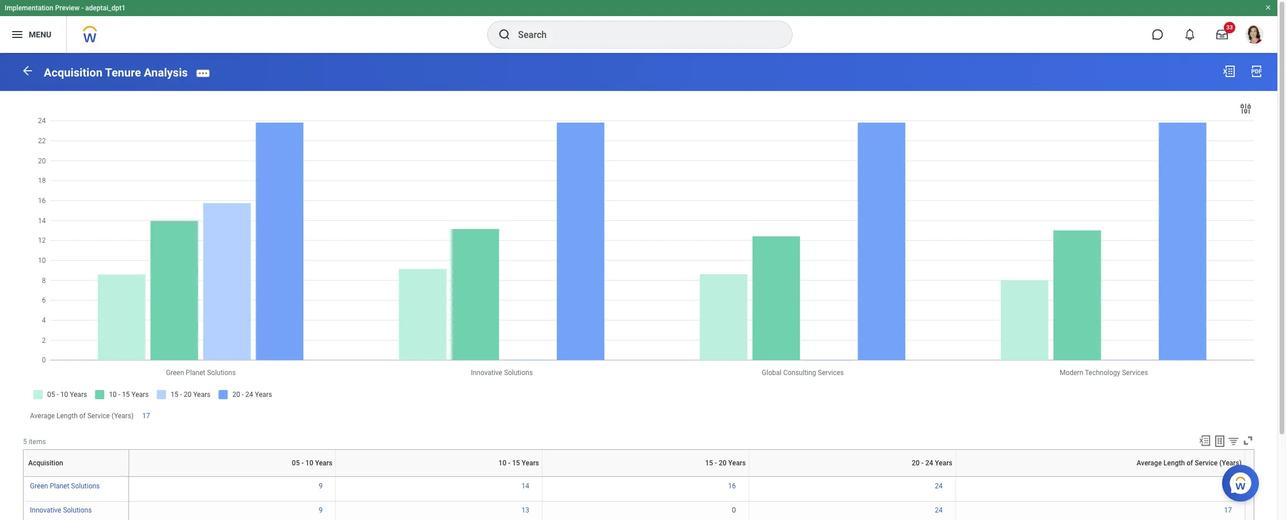 Task type: describe. For each thing, give the bounding box(es) containing it.
average inside row element
[[1137, 460, 1162, 468]]

0 vertical spatial length
[[56, 412, 78, 420]]

acquisition tenure analysis link
[[44, 66, 188, 79]]

0 horizontal spatial of
[[79, 412, 86, 420]]

innovative solutions
[[30, 507, 92, 515]]

tenure
[[105, 66, 141, 79]]

2 vertical spatial length
[[1098, 477, 1100, 478]]

justify image
[[10, 28, 24, 41]]

menu
[[29, 30, 51, 39]]

24 inside row element
[[926, 460, 934, 468]]

1 vertical spatial solutions
[[63, 507, 92, 515]]

14 button
[[522, 482, 531, 491]]

adeptai_dpt1
[[85, 4, 126, 12]]

16
[[728, 483, 736, 491]]

0 vertical spatial average
[[30, 412, 55, 420]]

05 - 10 years button
[[230, 477, 234, 478]]

0 vertical spatial 17
[[142, 412, 150, 420]]

13 button
[[522, 506, 531, 515]]

items
[[29, 438, 46, 446]]

17 for 16
[[1225, 483, 1232, 491]]

17 for 0
[[1225, 507, 1232, 515]]

33
[[1227, 24, 1233, 31]]

Search Workday  search field
[[518, 22, 768, 47]]

green planet solutions link
[[30, 480, 100, 491]]

green
[[30, 483, 48, 491]]

33 button
[[1210, 22, 1236, 47]]

acquisition inside row element
[[28, 460, 63, 468]]

15 - 20 years button
[[644, 477, 648, 478]]

9 button for 14
[[319, 482, 325, 491]]

05 - 10 years 10 - 15 years 15 - 20 years 20 - 24 years average length of service (years)
[[230, 477, 1105, 478]]

05 for 05 - 10 years 10 - 15 years 15 - 20 years 20 - 24 years average length of service (years)
[[230, 477, 231, 478]]

10 - 15 years
[[499, 460, 539, 468]]

analysis
[[144, 66, 188, 79]]

24 button for 16
[[935, 482, 945, 491]]

acquisition for acquisition tenure analysis
[[44, 66, 102, 79]]

acquisition tenure analysis main content
[[0, 53, 1278, 521]]

preview
[[55, 4, 80, 12]]

previous page image
[[21, 64, 35, 78]]

export to excel image for view printable version (pdf) image
[[1223, 65, 1236, 78]]

select to filter grid data image
[[1228, 435, 1240, 448]]

implementation
[[5, 4, 53, 12]]

0 button
[[732, 506, 738, 515]]

profile logan mcneil image
[[1246, 25, 1264, 46]]

planet
[[50, 483, 69, 491]]

row element containing acquisition
[[24, 450, 131, 477]]

17 button for 16
[[1225, 482, 1234, 491]]

menu button
[[0, 16, 66, 53]]

notifications large image
[[1184, 29, 1196, 40]]



Task type: vqa. For each thing, say whether or not it's contained in the screenshot.
the bottommost the Solutions
yes



Task type: locate. For each thing, give the bounding box(es) containing it.
1 24 button from the top
[[935, 482, 945, 491]]

1 vertical spatial 9
[[319, 507, 323, 515]]

0 horizontal spatial length
[[56, 412, 78, 420]]

green planet solutions
[[30, 483, 100, 491]]

average length of service (years) down export to worksheets icon on the bottom of the page
[[1137, 460, 1242, 468]]

acquisition
[[44, 66, 102, 79], [28, 460, 63, 468], [75, 477, 78, 478]]

average length of service (years) inside row element
[[1137, 460, 1242, 468]]

0 vertical spatial average length of service (years)
[[30, 412, 134, 420]]

10
[[306, 460, 313, 468], [499, 460, 507, 468], [231, 477, 232, 478], [437, 477, 438, 478]]

2 vertical spatial 17 button
[[1225, 506, 1234, 515]]

05 for 05 - 10 years
[[292, 460, 300, 468]]

1 vertical spatial (years)
[[1220, 460, 1242, 468]]

average length of service (years)
[[30, 412, 134, 420], [1137, 460, 1242, 468]]

2 vertical spatial (years)
[[1103, 477, 1105, 478]]

1 row element from the left
[[24, 450, 131, 477]]

0 vertical spatial (years)
[[112, 412, 134, 420]]

1 vertical spatial acquisition
[[28, 460, 63, 468]]

0 horizontal spatial export to excel image
[[1199, 435, 1212, 448]]

0 vertical spatial 9 button
[[319, 482, 325, 491]]

search image
[[497, 28, 511, 41]]

close environment banner image
[[1265, 4, 1272, 11]]

1 vertical spatial 17
[[1225, 483, 1232, 491]]

1 horizontal spatial average
[[1096, 477, 1098, 478]]

0 horizontal spatial average length of service (years)
[[30, 412, 134, 420]]

2 vertical spatial average
[[1096, 477, 1098, 478]]

solutions down acquisition button
[[71, 483, 100, 491]]

2 horizontal spatial of
[[1187, 460, 1193, 468]]

configure and view chart data image
[[1239, 102, 1253, 116]]

9 button
[[319, 482, 325, 491], [319, 506, 325, 515]]

acquisition up green planet solutions link
[[75, 477, 78, 478]]

5 items
[[23, 438, 46, 446]]

2 9 from the top
[[319, 507, 323, 515]]

0 vertical spatial of
[[79, 412, 86, 420]]

menu banner
[[0, 0, 1278, 53]]

2 horizontal spatial service
[[1195, 460, 1218, 468]]

inbox large image
[[1217, 29, 1228, 40]]

16 button
[[728, 482, 738, 491]]

length
[[56, 412, 78, 420], [1164, 460, 1185, 468], [1098, 477, 1100, 478]]

14
[[522, 483, 529, 491]]

9
[[319, 483, 323, 491], [319, 507, 323, 515]]

of
[[79, 412, 86, 420], [1187, 460, 1193, 468], [1100, 477, 1101, 478]]

acquisition button
[[75, 477, 78, 478]]

export to excel image for export to worksheets icon on the bottom of the page
[[1199, 435, 1212, 448]]

05
[[292, 460, 300, 468], [230, 477, 231, 478]]

15
[[512, 460, 520, 468], [705, 460, 713, 468], [438, 477, 439, 478], [644, 477, 644, 478]]

24 button for 0
[[935, 506, 945, 515]]

innovative solutions link
[[30, 504, 92, 515]]

export to excel image left export to worksheets icon on the bottom of the page
[[1199, 435, 1212, 448]]

1 horizontal spatial length
[[1098, 477, 1100, 478]]

acquisition down items
[[28, 460, 63, 468]]

1 vertical spatial service
[[1195, 460, 1218, 468]]

0 horizontal spatial (years)
[[112, 412, 134, 420]]

2 vertical spatial acquisition
[[75, 477, 78, 478]]

0 vertical spatial 24 button
[[935, 482, 945, 491]]

1 vertical spatial average
[[1137, 460, 1162, 468]]

10 - 15 years button
[[437, 477, 441, 478]]

service
[[87, 412, 110, 420], [1195, 460, 1218, 468], [1101, 477, 1103, 478]]

1 horizontal spatial service
[[1101, 477, 1103, 478]]

acquisition for acquisition button
[[75, 477, 78, 478]]

2 vertical spatial of
[[1100, 477, 1101, 478]]

13
[[522, 507, 529, 515]]

0 vertical spatial 05
[[292, 460, 300, 468]]

0 horizontal spatial average
[[30, 412, 55, 420]]

0 vertical spatial 9
[[319, 483, 323, 491]]

innovative
[[30, 507, 61, 515]]

1 horizontal spatial of
[[1100, 477, 1101, 478]]

2 vertical spatial 17
[[1225, 507, 1232, 515]]

toolbar inside acquisition tenure analysis main content
[[1194, 435, 1255, 450]]

15 - 20 years
[[705, 460, 746, 468]]

average length of service (years) up items
[[30, 412, 134, 420]]

solutions down green planet solutions
[[63, 507, 92, 515]]

20 - 24 years
[[912, 460, 953, 468]]

export to worksheets image
[[1213, 435, 1227, 449]]

5
[[23, 438, 27, 446]]

view printable version (pdf) image
[[1250, 65, 1264, 78]]

1 vertical spatial 17 button
[[1225, 482, 1234, 491]]

05 - 10 years
[[292, 460, 333, 468]]

2 horizontal spatial (years)
[[1220, 460, 1242, 468]]

9 for 14
[[319, 483, 323, 491]]

-
[[81, 4, 84, 12], [302, 460, 304, 468], [508, 460, 511, 468], [715, 460, 717, 468], [922, 460, 924, 468], [231, 477, 231, 478], [438, 477, 438, 478], [645, 477, 645, 478], [851, 477, 851, 478]]

acquisition tenure analysis
[[44, 66, 188, 79]]

9 button for 13
[[319, 506, 325, 515]]

0 vertical spatial acquisition
[[44, 66, 102, 79]]

row element up 16
[[129, 450, 1248, 477]]

average
[[30, 412, 55, 420], [1137, 460, 1162, 468], [1096, 477, 1098, 478]]

0 vertical spatial service
[[87, 412, 110, 420]]

1 horizontal spatial (years)
[[1103, 477, 1105, 478]]

export to excel image left view printable version (pdf) image
[[1223, 65, 1236, 78]]

1 9 button from the top
[[319, 482, 325, 491]]

years
[[315, 460, 333, 468], [522, 460, 539, 468], [729, 460, 746, 468], [935, 460, 953, 468], [232, 477, 234, 478], [439, 477, 440, 478], [646, 477, 647, 478], [852, 477, 854, 478]]

2 row element from the left
[[129, 450, 1248, 477]]

1 horizontal spatial export to excel image
[[1223, 65, 1236, 78]]

2 horizontal spatial average
[[1137, 460, 1162, 468]]

0
[[732, 507, 736, 515]]

2 horizontal spatial length
[[1164, 460, 1185, 468]]

0 vertical spatial solutions
[[71, 483, 100, 491]]

acquisition right the previous page icon
[[44, 66, 102, 79]]

1 vertical spatial 05
[[230, 477, 231, 478]]

- inside the menu banner
[[81, 4, 84, 12]]

24
[[926, 460, 934, 468], [852, 477, 852, 478], [935, 483, 943, 491], [935, 507, 943, 515]]

17 button
[[142, 412, 152, 421], [1225, 482, 1234, 491], [1225, 506, 1234, 515]]

0 vertical spatial 17 button
[[142, 412, 152, 421]]

1 vertical spatial average length of service (years)
[[1137, 460, 1242, 468]]

1 9 from the top
[[319, 483, 323, 491]]

9 for 13
[[319, 507, 323, 515]]

1 horizontal spatial average length of service (years)
[[1137, 460, 1242, 468]]

20
[[719, 460, 727, 468], [912, 460, 920, 468], [645, 477, 646, 478], [851, 477, 851, 478]]

row element containing 05 - 10 years
[[129, 450, 1248, 477]]

toolbar
[[1194, 435, 1255, 450]]

0 horizontal spatial 05
[[230, 477, 231, 478]]

row element
[[24, 450, 131, 477], [129, 450, 1248, 477]]

24 button
[[935, 482, 945, 491], [935, 506, 945, 515]]

row element up green planet solutions link
[[24, 450, 131, 477]]

implementation preview -   adeptai_dpt1
[[5, 4, 126, 12]]

export to excel image
[[1223, 65, 1236, 78], [1199, 435, 1212, 448]]

2 24 button from the top
[[935, 506, 945, 515]]

solutions
[[71, 483, 100, 491], [63, 507, 92, 515]]

fullscreen image
[[1242, 435, 1255, 448]]

0 horizontal spatial service
[[87, 412, 110, 420]]

0 vertical spatial export to excel image
[[1223, 65, 1236, 78]]

1 vertical spatial length
[[1164, 460, 1185, 468]]

(years)
[[112, 412, 134, 420], [1220, 460, 1242, 468], [1103, 477, 1105, 478]]

2 vertical spatial service
[[1101, 477, 1103, 478]]

2 9 button from the top
[[319, 506, 325, 515]]

average length of service (years) column header
[[956, 477, 1245, 478]]

1 vertical spatial export to excel image
[[1199, 435, 1212, 448]]

1 horizontal spatial 05
[[292, 460, 300, 468]]

17
[[142, 412, 150, 420], [1225, 483, 1232, 491], [1225, 507, 1232, 515]]

1 vertical spatial 24 button
[[935, 506, 945, 515]]

1 vertical spatial of
[[1187, 460, 1193, 468]]

of inside row element
[[1187, 460, 1193, 468]]

20 - 24 years button
[[851, 477, 854, 478]]

1 vertical spatial 9 button
[[319, 506, 325, 515]]

17 button for 0
[[1225, 506, 1234, 515]]



